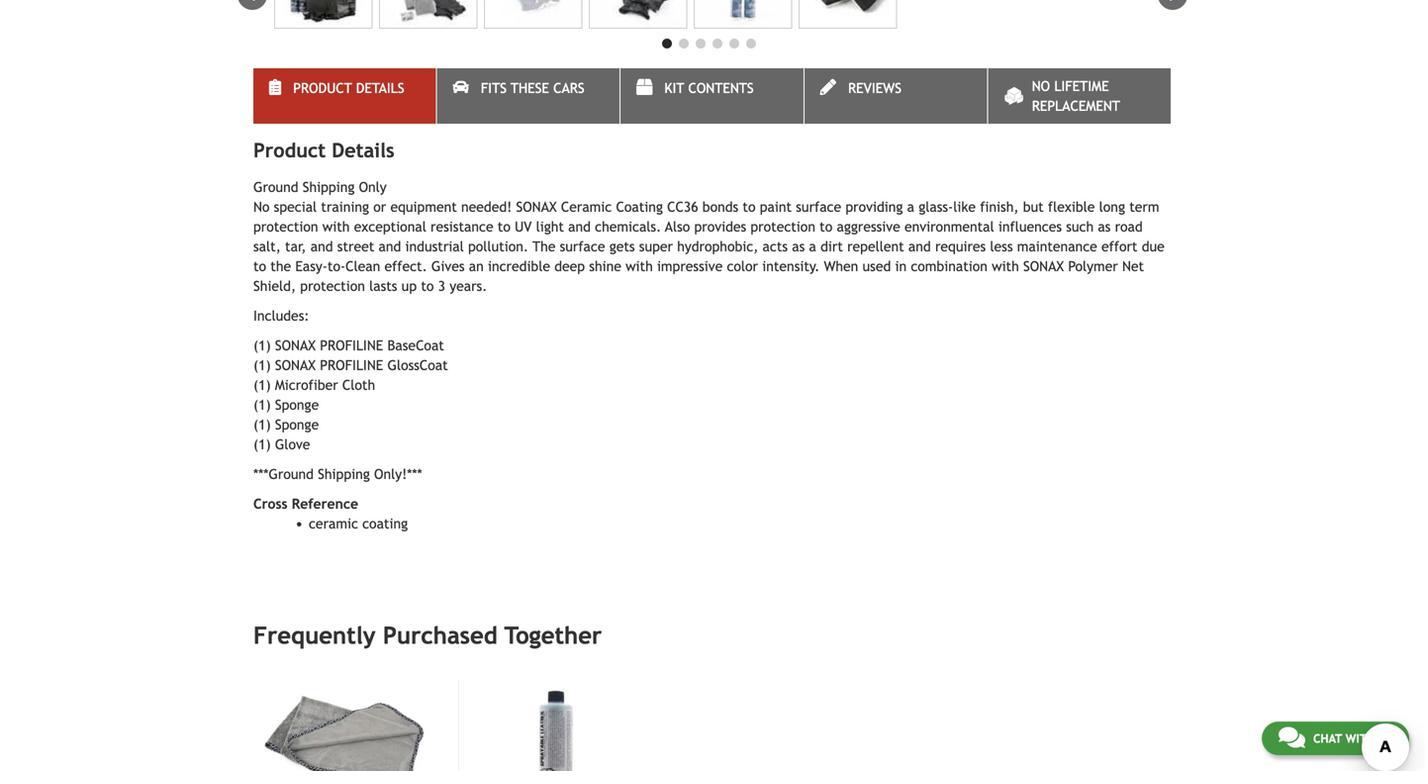 Task type: vqa. For each thing, say whether or not it's contained in the screenshot.
the leftmost Vehicle
no



Task type: locate. For each thing, give the bounding box(es) containing it.
polymer
[[1069, 259, 1119, 274]]

but
[[1024, 199, 1044, 215]]

1 vertical spatial surface
[[560, 239, 605, 255]]

3 es#3559637 - 236941kt - cc36 ceramic coating kit - strengthen, protect and enhance your paint! ground shipping only. - sonax - audi bmw volkswagen mercedes benz mini porsche image from the left
[[484, 0, 583, 29]]

color
[[727, 259, 758, 274]]

finish,
[[981, 199, 1019, 215]]

1 vertical spatial profiline
[[320, 358, 383, 373]]

1 es#3559637 - 236941kt - cc36 ceramic coating kit - strengthen, protect and enhance your paint! ground shipping only. - sonax - audi bmw volkswagen mercedes benz mini porsche image from the left
[[274, 0, 373, 29]]

1 sponge from the top
[[275, 397, 319, 413]]

surface up deep
[[560, 239, 605, 255]]

1 vertical spatial a
[[809, 239, 817, 255]]

with
[[323, 219, 350, 235], [626, 259, 653, 274], [992, 259, 1020, 274], [1346, 732, 1375, 746]]

intensity.
[[763, 259, 820, 274]]

impressive
[[657, 259, 723, 274]]

fits these cars
[[481, 80, 585, 96]]

leather cleaner & conditioner - 16 oz image
[[479, 681, 660, 771]]

shipping up reference
[[318, 467, 370, 482]]

flexible
[[1049, 199, 1096, 215]]

super
[[639, 239, 673, 255]]

maintenance
[[1018, 239, 1098, 255]]

clean
[[346, 259, 380, 274]]

0 vertical spatial details
[[356, 80, 405, 96]]

sonax up uv
[[516, 199, 557, 215]]

with left us
[[1346, 732, 1375, 746]]

repellent
[[848, 239, 905, 255]]

5 (1) from the top
[[253, 417, 271, 433]]

gets
[[610, 239, 635, 255]]

special
[[274, 199, 317, 215]]

no lifetime replacement link
[[989, 68, 1171, 124]]

to
[[743, 199, 756, 215], [498, 219, 511, 235], [820, 219, 833, 235], [253, 259, 266, 274], [421, 278, 434, 294]]

3 (1) from the top
[[253, 377, 271, 393]]

these
[[511, 80, 549, 96]]

0 horizontal spatial as
[[792, 239, 805, 255]]

provides
[[695, 219, 747, 235]]

purchased
[[383, 622, 498, 650]]

0 horizontal spatial a
[[809, 239, 817, 255]]

product
[[293, 80, 352, 96], [253, 139, 326, 162]]

a left glass-
[[908, 199, 915, 215]]

to left the
[[253, 259, 266, 274]]

(1) sonax profiline basecoat (1) sonax profiline glosscoat (1) microfiber cloth (1) sponge (1) sponge (1) glove
[[253, 338, 448, 453]]

net
[[1123, 259, 1145, 274]]

aggressive
[[837, 219, 901, 235]]

0 vertical spatial shipping
[[303, 179, 355, 195]]

in
[[896, 259, 907, 274]]

providing
[[846, 199, 903, 215]]

as up intensity.
[[792, 239, 805, 255]]

as
[[1098, 219, 1111, 235], [792, 239, 805, 255]]

1 horizontal spatial as
[[1098, 219, 1111, 235]]

ground shipping only
[[253, 179, 387, 195]]

term
[[1130, 199, 1160, 215]]

with down the training
[[323, 219, 350, 235]]

1 vertical spatial sponge
[[275, 417, 319, 433]]

sonax
[[516, 199, 557, 215], [1024, 259, 1065, 274], [275, 338, 316, 354], [275, 358, 316, 373]]

lifetime
[[1055, 78, 1110, 94]]

3
[[438, 278, 446, 294]]

0 vertical spatial surface
[[796, 199, 842, 215]]

a left dirt
[[809, 239, 817, 255]]

cars
[[554, 80, 585, 96]]

ceramic
[[309, 516, 358, 532]]

shipping for ground
[[303, 179, 355, 195]]

gives
[[432, 259, 465, 274]]

the
[[271, 259, 291, 274]]

and down exceptional
[[379, 239, 401, 255]]

kit
[[665, 80, 685, 96]]

1 horizontal spatial surface
[[796, 199, 842, 215]]

chat with us link
[[1262, 722, 1410, 756]]

fits
[[481, 80, 507, 96]]

requires
[[936, 239, 986, 255]]

deep
[[555, 259, 585, 274]]

es#3559637 - 236941kt - cc36 ceramic coating kit - strengthen, protect and enhance your paint! ground shipping only. - sonax - audi bmw volkswagen mercedes benz mini porsche image
[[274, 0, 373, 29], [379, 0, 478, 29], [484, 0, 583, 29], [589, 0, 688, 29], [694, 0, 792, 29], [799, 0, 897, 29]]

2 sponge from the top
[[275, 417, 319, 433]]

and down ceramic
[[569, 219, 591, 235]]

sonax up microfiber
[[275, 358, 316, 373]]

chemicals.
[[595, 219, 662, 235]]

sponge down microfiber
[[275, 397, 319, 413]]

1 vertical spatial as
[[792, 239, 805, 255]]

less
[[991, 239, 1013, 255]]

sponge
[[275, 397, 319, 413], [275, 417, 319, 433]]

0 horizontal spatial surface
[[560, 239, 605, 255]]

1 vertical spatial shipping
[[318, 467, 370, 482]]

0 vertical spatial profiline
[[320, 338, 383, 354]]

ceramic
[[561, 199, 612, 215]]

only!***
[[374, 467, 423, 482]]

tar,
[[285, 239, 307, 255]]

us
[[1379, 732, 1393, 746]]

and up combination
[[909, 239, 932, 255]]

exceptional
[[354, 219, 427, 235]]

kit contents
[[665, 80, 754, 96]]

paint
[[760, 199, 792, 215]]

road
[[1116, 219, 1143, 235]]

an
[[469, 259, 484, 274]]

as down long
[[1098, 219, 1111, 235]]

microfiber
[[275, 377, 338, 393]]

5 es#3559637 - 236941kt - cc36 ceramic coating kit - strengthen, protect and enhance your paint! ground shipping only. - sonax - audi bmw volkswagen mercedes benz mini porsche image from the left
[[694, 0, 792, 29]]

chat with us
[[1314, 732, 1393, 746]]

protection down paint
[[751, 219, 816, 235]]

reviews link
[[805, 68, 988, 124]]

2 (1) from the top
[[253, 358, 271, 373]]

surface up dirt
[[796, 199, 842, 215]]

when
[[824, 259, 859, 274]]

sponge up glove on the left of the page
[[275, 417, 319, 433]]

fits these cars link
[[437, 68, 620, 124]]

1 vertical spatial details
[[332, 139, 395, 162]]

shipping up the training
[[303, 179, 355, 195]]

profiline
[[320, 338, 383, 354], [320, 358, 383, 373]]

to left 3
[[421, 278, 434, 294]]

shipping
[[303, 179, 355, 195], [318, 467, 370, 482]]

protection down special
[[253, 219, 318, 235]]

product details
[[293, 80, 405, 96], [253, 139, 395, 162]]

with down super
[[626, 259, 653, 274]]

0 vertical spatial as
[[1098, 219, 1111, 235]]

0 vertical spatial a
[[908, 199, 915, 215]]

0 vertical spatial product
[[293, 80, 352, 96]]

industrial
[[405, 239, 464, 255]]

1 (1) from the top
[[253, 338, 271, 354]]

0 vertical spatial sponge
[[275, 397, 319, 413]]

surface
[[796, 199, 842, 215], [560, 239, 605, 255]]

(1)
[[253, 338, 271, 354], [253, 358, 271, 373], [253, 377, 271, 393], [253, 397, 271, 413], [253, 417, 271, 433], [253, 437, 271, 453]]

hydrophobic,
[[677, 239, 759, 255]]

comments image
[[1279, 726, 1306, 750]]



Task type: describe. For each thing, give the bounding box(es) containing it.
together
[[505, 622, 602, 650]]

1 horizontal spatial a
[[908, 199, 915, 215]]

such
[[1067, 219, 1094, 235]]

pollution.
[[468, 239, 529, 255]]

4 es#3559637 - 236941kt - cc36 ceramic coating kit - strengthen, protect and enhance your paint! ground shipping only. - sonax - audi bmw volkswagen mercedes benz mini porsche image from the left
[[589, 0, 688, 29]]

***ground
[[253, 467, 314, 482]]

salt,
[[253, 239, 281, 255]]

coating
[[363, 516, 408, 532]]

street
[[337, 239, 375, 255]]

1 vertical spatial product details
[[253, 139, 395, 162]]

no
[[253, 199, 270, 215]]

to left uv
[[498, 219, 511, 235]]

incredible
[[488, 259, 551, 274]]

no special training or equipment needed! sonax ceramic coating cc36 bonds to paint surface providing a glass-like finish, but flexible long term protection with exceptional resistance to uv light and chemicals. also provides protection to aggressive environmental influences such as road salt, tar, and street and industrial pollution. the surface gets super hydrophobic, acts as a dirt repellent and requires less maintenance effort due to the easy-to-clean effect. gives an incredible deep shine with impressive color intensity. when used in combination with sonax polymer net shield, protection lasts up to 3 years.
[[253, 199, 1165, 294]]

to up dirt
[[820, 219, 833, 235]]

long
[[1100, 199, 1126, 215]]

no
[[1033, 78, 1051, 94]]

up
[[402, 278, 417, 294]]

uv
[[515, 219, 532, 235]]

easy-
[[295, 259, 328, 274]]

to left paint
[[743, 199, 756, 215]]

2 es#3559637 - 236941kt - cc36 ceramic coating kit - strengthen, protect and enhance your paint! ground shipping only. - sonax - audi bmw volkswagen mercedes benz mini porsche image from the left
[[379, 0, 478, 29]]

4 (1) from the top
[[253, 397, 271, 413]]

lasts
[[369, 278, 398, 294]]

light
[[536, 219, 564, 235]]

cc36
[[668, 199, 699, 215]]

resistance
[[431, 219, 494, 235]]

protection down to-
[[300, 278, 365, 294]]

product details link
[[253, 68, 436, 124]]

chat
[[1314, 732, 1343, 746]]

includes:
[[253, 308, 309, 324]]

used
[[863, 259, 891, 274]]

and up easy-
[[311, 239, 333, 255]]

acts
[[763, 239, 788, 255]]

***ground shipping only!***
[[253, 467, 423, 482]]

bonds
[[703, 199, 739, 215]]

reviews
[[849, 80, 902, 96]]

frequently
[[253, 622, 376, 650]]

product inside product details link
[[293, 80, 352, 96]]

environmental
[[905, 219, 995, 235]]

sonax down the includes:
[[275, 338, 316, 354]]

glass-
[[919, 199, 954, 215]]

2 profiline from the top
[[320, 358, 383, 373]]

training
[[321, 199, 369, 215]]

6 (1) from the top
[[253, 437, 271, 453]]

6 es#3559637 - 236941kt - cc36 ceramic coating kit - strengthen, protect and enhance your paint! ground shipping only. - sonax - audi bmw volkswagen mercedes benz mini porsche image from the left
[[799, 0, 897, 29]]

shield,
[[253, 278, 296, 294]]

reference
[[292, 496, 359, 512]]

like
[[954, 199, 976, 215]]

0 vertical spatial product details
[[293, 80, 405, 96]]

cross
[[253, 496, 288, 512]]

1 vertical spatial product
[[253, 139, 326, 162]]

years.
[[450, 278, 488, 294]]

glove
[[275, 437, 310, 453]]

needed!
[[461, 199, 512, 215]]

basecoat
[[388, 338, 444, 354]]

replacement
[[1033, 98, 1121, 114]]

1 profiline from the top
[[320, 338, 383, 354]]

equipment
[[391, 199, 457, 215]]

combination
[[911, 259, 988, 274]]

ground
[[253, 179, 299, 195]]

contents
[[689, 80, 754, 96]]

effect.
[[385, 259, 427, 274]]

kit contents link
[[621, 68, 804, 124]]

sonax microfiber drying cloth plus 30 x 20 inch image
[[254, 681, 437, 771]]

the
[[533, 239, 556, 255]]

with down less
[[992, 259, 1020, 274]]

only
[[359, 179, 387, 195]]

due
[[1142, 239, 1165, 255]]

sonax down maintenance
[[1024, 259, 1065, 274]]

frequently purchased together
[[253, 622, 602, 650]]

to-
[[328, 259, 346, 274]]

coating
[[616, 199, 663, 215]]

or
[[374, 199, 386, 215]]

glosscoat
[[388, 358, 448, 373]]

cloth
[[343, 377, 375, 393]]

shipping for ***ground
[[318, 467, 370, 482]]

shine
[[589, 259, 622, 274]]

dirt
[[821, 239, 844, 255]]



